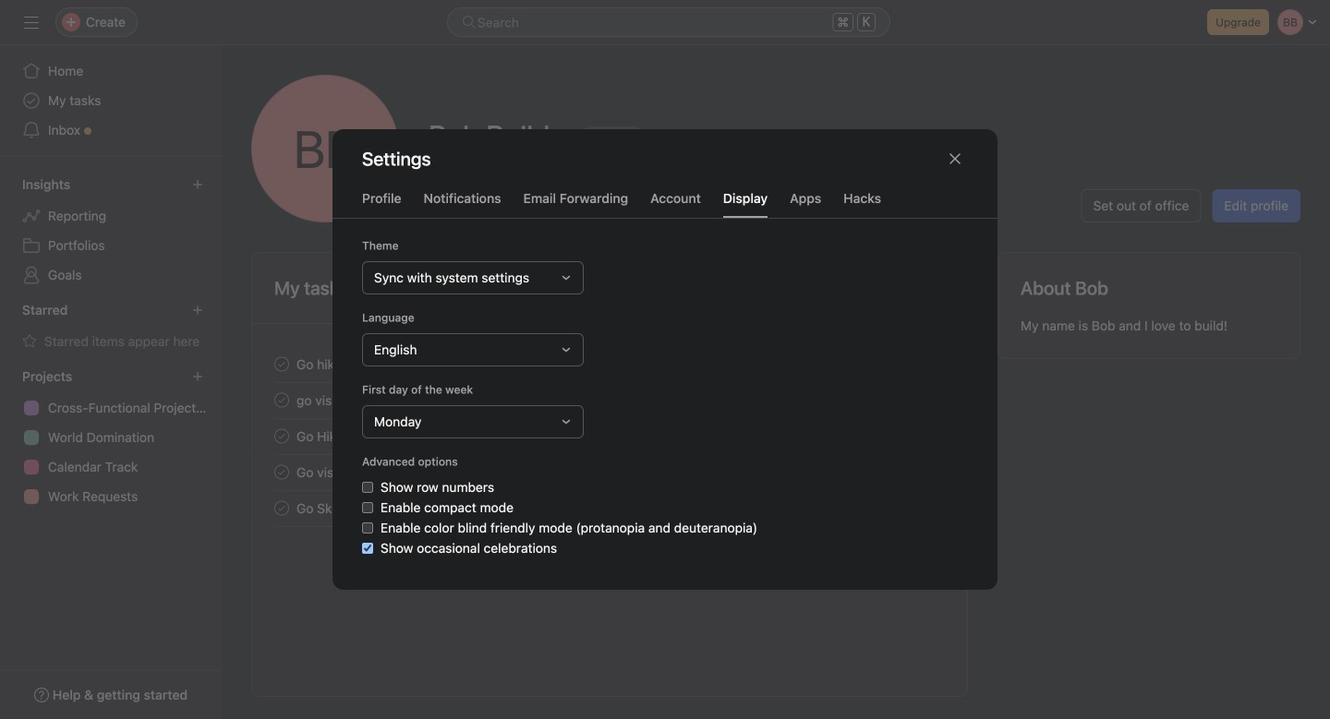 Task type: locate. For each thing, give the bounding box(es) containing it.
1 mark complete image from the top
[[271, 353, 293, 376]]

2 mark complete image from the top
[[271, 390, 293, 412]]

1 vertical spatial mark complete checkbox
[[271, 462, 293, 484]]

close this dialog image
[[948, 152, 963, 166]]

mark complete image for 3rd mark complete checkbox from the bottom
[[271, 390, 293, 412]]

1 mark complete checkbox from the top
[[271, 390, 293, 412]]

Mark complete checkbox
[[271, 390, 293, 412], [271, 462, 293, 484], [271, 498, 293, 520]]

settings tab list
[[333, 189, 998, 219]]

1 vertical spatial mark complete checkbox
[[271, 426, 293, 448]]

0 vertical spatial mark complete checkbox
[[271, 353, 293, 376]]

2 mark complete checkbox from the top
[[271, 426, 293, 448]]

3 mark complete checkbox from the top
[[271, 498, 293, 520]]

Mark complete checkbox
[[271, 353, 293, 376], [271, 426, 293, 448]]

3 mark complete image from the top
[[271, 426, 293, 448]]

mark complete image
[[271, 353, 293, 376], [271, 390, 293, 412], [271, 426, 293, 448], [271, 498, 293, 520]]

None checkbox
[[362, 482, 373, 494], [362, 503, 373, 514], [362, 523, 373, 534], [362, 543, 373, 554], [362, 482, 373, 494], [362, 503, 373, 514], [362, 523, 373, 534], [362, 543, 373, 554]]

2 vertical spatial mark complete checkbox
[[271, 498, 293, 520]]

2 mark complete checkbox from the top
[[271, 462, 293, 484]]

0 vertical spatial mark complete checkbox
[[271, 390, 293, 412]]

mark complete image for 1st mark complete option from the top of the page
[[271, 353, 293, 376]]

4 mark complete image from the top
[[271, 498, 293, 520]]

dialog
[[333, 129, 998, 591]]

1 mark complete checkbox from the top
[[271, 353, 293, 376]]



Task type: vqa. For each thing, say whether or not it's contained in the screenshot.
meetings cell Mark complete "icon"
no



Task type: describe. For each thing, give the bounding box(es) containing it.
mark complete image for 1st mark complete option from the bottom
[[271, 426, 293, 448]]

mark complete image
[[271, 462, 293, 484]]

projects element
[[0, 360, 222, 516]]

starred element
[[0, 294, 222, 360]]

insights element
[[0, 168, 222, 294]]

mark complete image for 1st mark complete checkbox from the bottom
[[271, 498, 293, 520]]

hide sidebar image
[[24, 15, 39, 30]]

global element
[[0, 45, 222, 156]]



